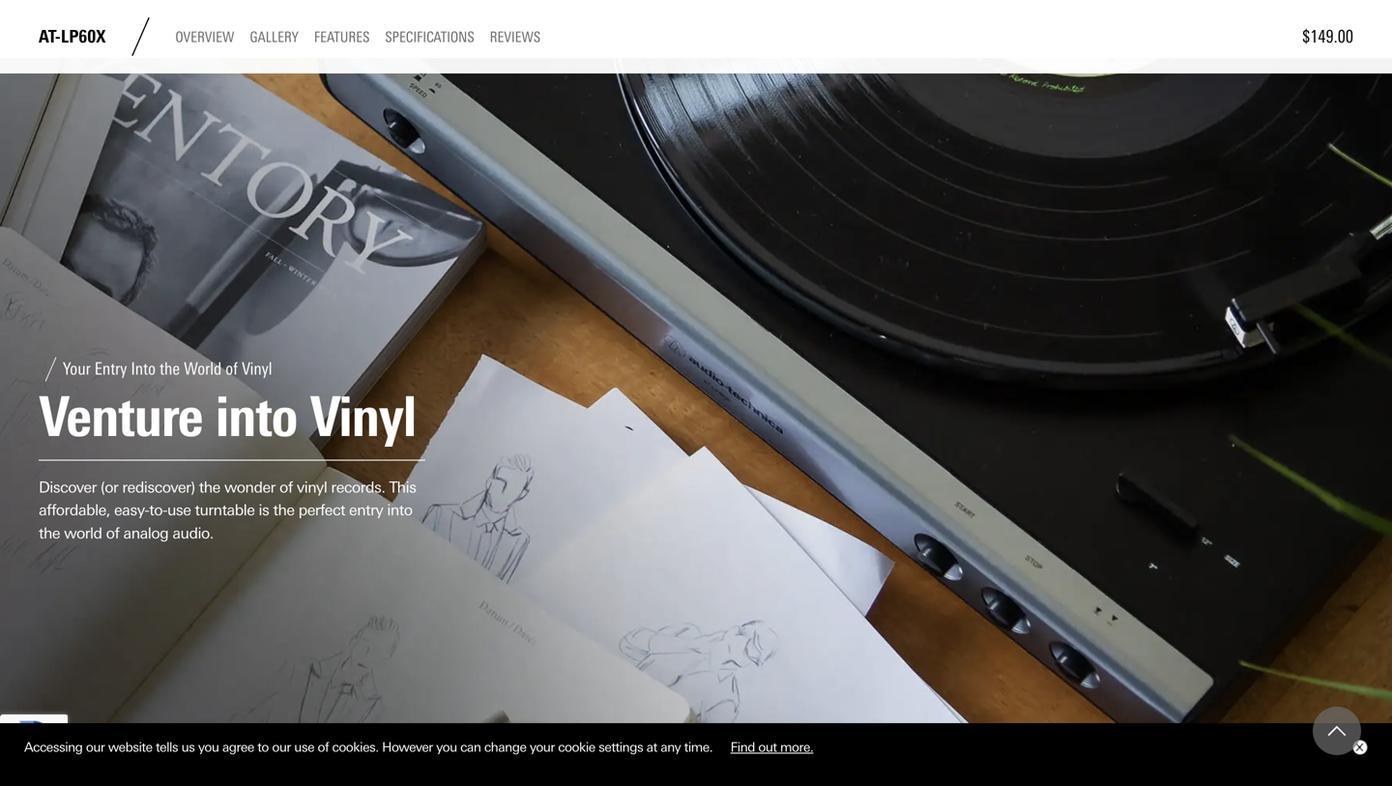 Task type: locate. For each thing, give the bounding box(es) containing it.
use right the to
[[294, 740, 314, 755]]

at-lp60x
[[39, 26, 106, 47]]

audio.
[[172, 525, 214, 542]]

accessing
[[24, 740, 83, 755]]

world
[[64, 525, 102, 542]]

1 horizontal spatial of
[[279, 479, 293, 496]]

1 vertical spatial the
[[273, 502, 295, 519]]

0 horizontal spatial the
[[39, 525, 60, 542]]

the up turntable
[[199, 479, 220, 496]]

0 vertical spatial use
[[167, 502, 191, 519]]

2 horizontal spatial the
[[273, 502, 295, 519]]

the left world
[[39, 525, 60, 542]]

the
[[199, 479, 220, 496], [273, 502, 295, 519], [39, 525, 60, 542]]

is
[[259, 502, 269, 519]]

of left vinyl
[[279, 479, 293, 496]]

to
[[257, 740, 269, 755]]

out
[[758, 740, 777, 755]]

this
[[389, 479, 416, 496]]

1 vertical spatial use
[[294, 740, 314, 755]]

analog
[[123, 525, 168, 542]]

of
[[279, 479, 293, 496], [106, 525, 119, 542], [318, 740, 329, 755]]

0 horizontal spatial our
[[86, 740, 105, 755]]

time.
[[684, 740, 713, 755]]

your
[[530, 740, 555, 755]]

0 vertical spatial the
[[199, 479, 220, 496]]

of left cookies.
[[318, 740, 329, 755]]

vinyl
[[297, 479, 327, 496]]

our
[[86, 740, 105, 755], [272, 740, 291, 755]]

change
[[484, 740, 526, 755]]

our left website
[[86, 740, 105, 755]]

1 vertical spatial of
[[106, 525, 119, 542]]

us
[[181, 740, 195, 755]]

use
[[167, 502, 191, 519], [294, 740, 314, 755]]

0 horizontal spatial use
[[167, 502, 191, 519]]

perfect
[[298, 502, 345, 519]]

specifications
[[385, 29, 474, 46]]

cookie
[[558, 740, 595, 755]]

2 vertical spatial of
[[318, 740, 329, 755]]

2 you from the left
[[436, 740, 457, 755]]

1 horizontal spatial you
[[436, 740, 457, 755]]

you
[[198, 740, 219, 755], [436, 740, 457, 755]]

use up audio.
[[167, 502, 191, 519]]

the right the is
[[273, 502, 295, 519]]

(or
[[101, 479, 118, 496]]

0 horizontal spatial you
[[198, 740, 219, 755]]

2 vertical spatial the
[[39, 525, 60, 542]]

can
[[460, 740, 481, 755]]

1 horizontal spatial the
[[199, 479, 220, 496]]

you right us
[[198, 740, 219, 755]]

of right world
[[106, 525, 119, 542]]

at-
[[39, 26, 61, 47]]

cross image
[[1356, 744, 1363, 751]]

turntable
[[195, 502, 255, 519]]

0 horizontal spatial of
[[106, 525, 119, 542]]

rediscover)
[[122, 479, 195, 496]]

overview
[[175, 29, 234, 46]]

however
[[382, 740, 433, 755]]

to-
[[149, 502, 167, 519]]

find out more.
[[731, 740, 814, 755]]

you left can
[[436, 740, 457, 755]]

1 horizontal spatial our
[[272, 740, 291, 755]]

our right the to
[[272, 740, 291, 755]]

2 horizontal spatial of
[[318, 740, 329, 755]]



Task type: describe. For each thing, give the bounding box(es) containing it.
at
[[647, 740, 657, 755]]

records.
[[331, 479, 385, 496]]

reviews
[[490, 29, 541, 46]]

agree
[[222, 740, 254, 755]]

any
[[661, 740, 681, 755]]

easy-
[[114, 502, 149, 519]]

discover (or rediscover) the wonder of vinyl records. this affordable, easy-to-use turntable is the perfect entry into the world of analog audio.
[[39, 479, 416, 542]]

0 vertical spatial of
[[279, 479, 293, 496]]

divider line image
[[121, 17, 160, 56]]

tells
[[156, 740, 178, 755]]

wonder
[[224, 479, 276, 496]]

features
[[314, 29, 370, 46]]

into
[[387, 502, 412, 519]]

arrow up image
[[1329, 722, 1346, 740]]

use inside discover (or rediscover) the wonder of vinyl records. this affordable, easy-to-use turntable is the perfect entry into the world of analog audio.
[[167, 502, 191, 519]]

gallery
[[250, 29, 299, 46]]

entry
[[349, 502, 383, 519]]

website
[[108, 740, 152, 755]]

2 our from the left
[[272, 740, 291, 755]]

more.
[[780, 740, 814, 755]]

find out more. link
[[716, 733, 828, 762]]

discover
[[39, 479, 97, 496]]

1 horizontal spatial use
[[294, 740, 314, 755]]

$149.00
[[1303, 26, 1354, 47]]

find
[[731, 740, 755, 755]]

settings
[[599, 740, 643, 755]]

cookies.
[[332, 740, 379, 755]]

accessing our website tells us you agree to our use of cookies. however you can change your cookie settings at any time.
[[24, 740, 716, 755]]

lp60x
[[61, 26, 106, 47]]

1 you from the left
[[198, 740, 219, 755]]

1 our from the left
[[86, 740, 105, 755]]

affordable,
[[39, 502, 110, 519]]



Task type: vqa. For each thing, say whether or not it's contained in the screenshot.
leftmost Back
no



